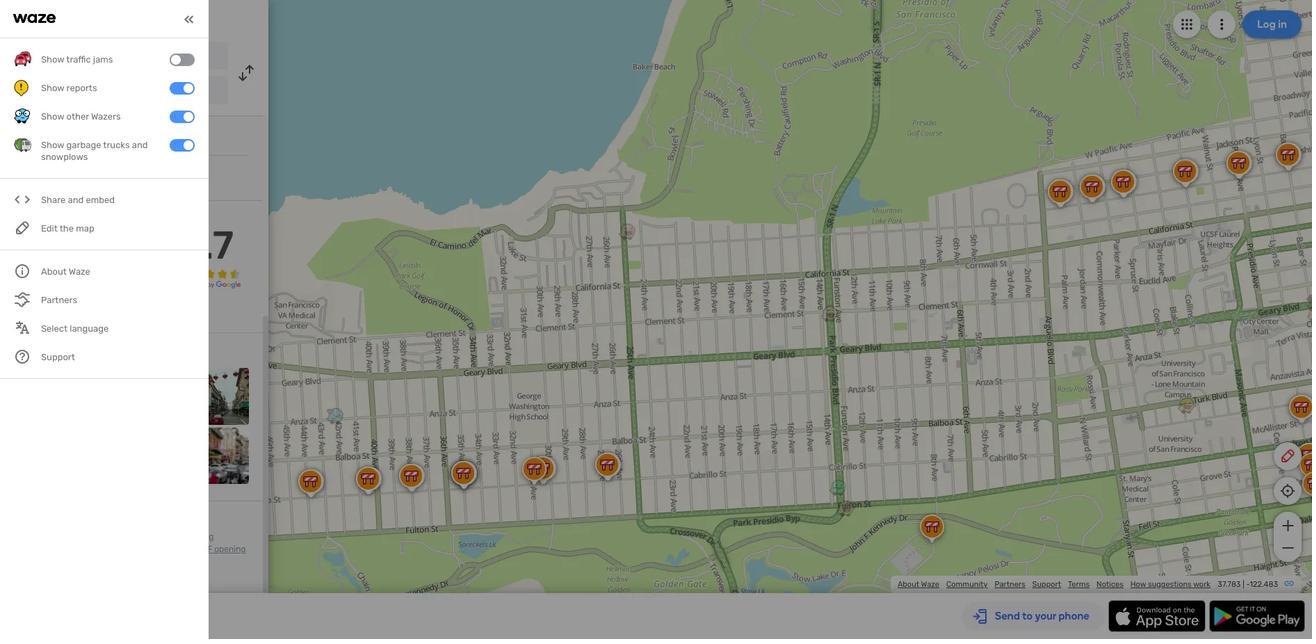 Task type: vqa. For each thing, say whether or not it's contained in the screenshot.
top San
yes



Task type: describe. For each thing, give the bounding box(es) containing it.
san francisco
[[51, 51, 115, 63]]

chinatown, for driving
[[129, 532, 173, 542]]

chinatown, sf driving directions link
[[14, 532, 214, 554]]

image 4 of chinatown, sf image
[[192, 368, 249, 425]]

support link
[[1033, 580, 1061, 589]]

5 4 3 2 1
[[14, 230, 20, 286]]

directions inside chinatown, sf driving directions
[[14, 545, 53, 554]]

francisco
[[70, 51, 115, 63]]

community link
[[947, 580, 988, 589]]

driving
[[187, 532, 214, 542]]

chinatown, sf opening hours
[[14, 545, 246, 567]]

chinatown san francisco, ca, usa
[[51, 86, 195, 97]]

8
[[14, 347, 20, 359]]

share
[[41, 195, 66, 205]]

1
[[14, 274, 18, 286]]

waze
[[921, 580, 940, 589]]

chinatown, for opening
[[156, 545, 200, 554]]

computer image
[[14, 170, 31, 186]]

san inside chinatown san francisco, ca, usa
[[105, 87, 119, 97]]

americanchinatown.com
[[42, 172, 154, 184]]

review
[[14, 211, 46, 223]]

share and embed link
[[14, 186, 195, 214]]

37.783
[[1218, 580, 1241, 589]]

summary
[[49, 211, 91, 223]]

show
[[14, 308, 39, 320]]

work
[[1194, 580, 1211, 589]]

122.483
[[1250, 580, 1278, 589]]

usa
[[179, 87, 195, 97]]

chinatown, sf driving directions
[[14, 532, 214, 554]]

zoom in image
[[1279, 517, 1297, 534]]

image 2 of chinatown, sf image
[[73, 368, 130, 425]]

location image
[[14, 82, 31, 99]]

37.783 | -122.483
[[1218, 580, 1278, 589]]

hours
[[14, 557, 36, 567]]

4
[[14, 241, 20, 253]]

francisco,
[[121, 87, 161, 97]]

driving
[[83, 11, 125, 26]]

terms link
[[1068, 580, 1090, 589]]

show reviews
[[14, 308, 76, 320]]

embed
[[86, 195, 115, 205]]



Task type: locate. For each thing, give the bounding box(es) containing it.
1 horizontal spatial sf
[[202, 545, 212, 554]]

chinatown, sf opening hours link
[[14, 545, 246, 567]]

1 horizontal spatial san
[[105, 87, 119, 97]]

4.7
[[178, 223, 234, 269]]

current location image
[[14, 47, 31, 64]]

5
[[14, 230, 20, 241]]

2
[[14, 263, 20, 275]]

sf left driving
[[175, 532, 185, 542]]

8 photos
[[14, 347, 54, 359]]

review summary
[[14, 211, 91, 223]]

san francisco button
[[40, 42, 228, 70]]

pencil image
[[1280, 448, 1296, 465]]

sf inside chinatown, sf driving directions
[[175, 532, 185, 542]]

1 vertical spatial sf
[[202, 545, 212, 554]]

chinatown, up chinatown, sf opening hours link
[[129, 532, 173, 542]]

1 horizontal spatial directions
[[128, 11, 185, 26]]

directions
[[128, 11, 185, 26], [14, 545, 53, 554]]

share and embed
[[41, 195, 115, 205]]

opening
[[214, 545, 246, 554]]

directions up hours
[[14, 545, 53, 554]]

1 vertical spatial chinatown,
[[156, 545, 200, 554]]

sf for driving
[[175, 532, 185, 542]]

1 vertical spatial san
[[105, 87, 119, 97]]

0 horizontal spatial directions
[[14, 545, 53, 554]]

chinatown, inside chinatown, sf opening hours
[[156, 545, 200, 554]]

and
[[68, 195, 84, 205]]

san inside button
[[51, 51, 68, 63]]

partners link
[[995, 580, 1026, 589]]

support
[[1033, 580, 1061, 589]]

about waze link
[[898, 580, 940, 589]]

0 vertical spatial san
[[51, 51, 68, 63]]

0 vertical spatial chinatown,
[[129, 532, 173, 542]]

sf inside chinatown, sf opening hours
[[202, 545, 212, 554]]

0 horizontal spatial sf
[[175, 532, 185, 542]]

driving directions
[[83, 11, 185, 26]]

americanchinatown.com link
[[42, 172, 154, 184]]

suggestions
[[1148, 580, 1192, 589]]

chinatown, down driving
[[156, 545, 200, 554]]

image 1 of chinatown, sf image
[[14, 368, 71, 425]]

chinatown
[[51, 86, 100, 97]]

photos
[[22, 347, 54, 359]]

partners
[[995, 580, 1026, 589]]

image 3 of chinatown, sf image
[[133, 368, 190, 425]]

san left francisco,
[[105, 87, 119, 97]]

san left francisco
[[51, 51, 68, 63]]

how
[[1131, 580, 1146, 589]]

sf
[[175, 532, 185, 542], [202, 545, 212, 554]]

link image
[[1284, 578, 1295, 589]]

terms
[[1068, 580, 1090, 589]]

zoom out image
[[1279, 540, 1297, 556]]

directions up san francisco button
[[128, 11, 185, 26]]

chinatown, inside chinatown, sf driving directions
[[129, 532, 173, 542]]

about waze community partners support terms notices how suggestions work
[[898, 580, 1211, 589]]

community
[[947, 580, 988, 589]]

sf for opening
[[202, 545, 212, 554]]

reviews
[[41, 308, 76, 320]]

notices link
[[1097, 580, 1124, 589]]

image 8 of chinatown, sf image
[[192, 427, 249, 484]]

how suggestions work link
[[1131, 580, 1211, 589]]

0 vertical spatial directions
[[128, 11, 185, 26]]

ca,
[[163, 87, 177, 97]]

sf down driving
[[202, 545, 212, 554]]

|
[[1243, 580, 1245, 589]]

code image
[[14, 192, 31, 209]]

notices
[[1097, 580, 1124, 589]]

san
[[51, 51, 68, 63], [105, 87, 119, 97]]

-
[[1247, 580, 1250, 589]]

0 horizontal spatial san
[[51, 51, 68, 63]]

1 vertical spatial directions
[[14, 545, 53, 554]]

chinatown,
[[129, 532, 173, 542], [156, 545, 200, 554]]

3
[[14, 252, 20, 264]]

0 vertical spatial sf
[[175, 532, 185, 542]]

about
[[898, 580, 920, 589]]



